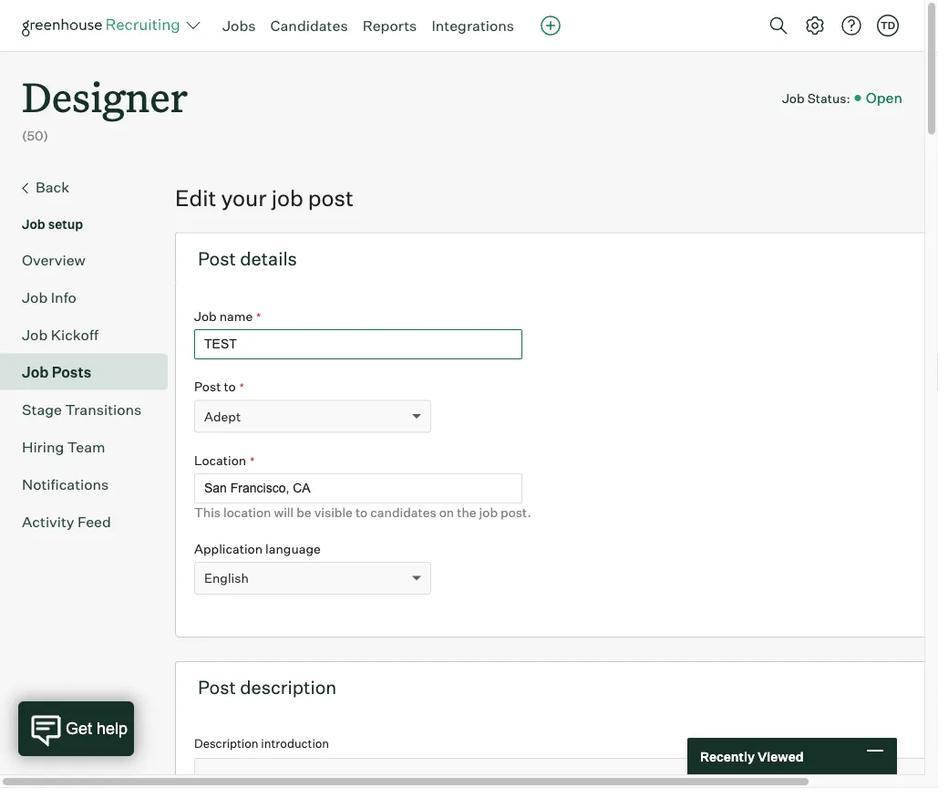 Task type: locate. For each thing, give the bounding box(es) containing it.
setup
[[48, 216, 83, 232]]

0 vertical spatial post
[[198, 247, 236, 270]]

post to
[[194, 379, 236, 395]]

post for post description
[[198, 676, 236, 699]]

job setup
[[22, 216, 83, 232]]

to up adept
[[224, 379, 236, 395]]

job for job posts
[[22, 363, 49, 381]]

1 vertical spatial job
[[480, 505, 498, 521]]

post description
[[198, 676, 337, 699]]

job for job info
[[22, 288, 48, 306]]

post
[[198, 247, 236, 270], [194, 379, 221, 395], [198, 676, 236, 699]]

None text field
[[194, 330, 523, 360]]

this
[[194, 505, 221, 521]]

None text field
[[194, 474, 523, 504]]

(50)
[[22, 128, 48, 144]]

posts
[[52, 363, 91, 381]]

adept
[[204, 408, 241, 424]]

kickoff
[[51, 325, 98, 344]]

post up description
[[198, 676, 236, 699]]

post for post details
[[198, 247, 236, 270]]

job left posts
[[22, 363, 49, 381]]

td
[[881, 19, 896, 31]]

overview
[[22, 251, 86, 269]]

0 vertical spatial job
[[272, 184, 304, 211]]

will
[[274, 505, 294, 521]]

job left the name
[[194, 308, 217, 324]]

job
[[272, 184, 304, 211], [480, 505, 498, 521]]

greenhouse recruiting image
[[22, 15, 186, 36]]

post up adept
[[194, 379, 221, 395]]

1 horizontal spatial to
[[356, 505, 368, 521]]

post details
[[198, 247, 297, 270]]

job posts link
[[22, 361, 161, 383]]

on
[[440, 505, 455, 521]]

1 vertical spatial to
[[356, 505, 368, 521]]

job left info
[[22, 288, 48, 306]]

jobs
[[223, 16, 256, 35]]

job
[[783, 90, 805, 106], [22, 216, 45, 232], [22, 288, 48, 306], [194, 308, 217, 324], [22, 325, 48, 344], [22, 363, 49, 381]]

to
[[224, 379, 236, 395], [356, 505, 368, 521]]

back link
[[22, 176, 161, 200]]

your
[[221, 184, 267, 211]]

viewed
[[758, 748, 804, 764]]

td button
[[878, 15, 900, 36]]

job left kickoff
[[22, 325, 48, 344]]

application
[[194, 541, 263, 557]]

hiring team link
[[22, 436, 161, 458]]

1 horizontal spatial job
[[480, 505, 498, 521]]

1 vertical spatial post
[[194, 379, 221, 395]]

job for job kickoff
[[22, 325, 48, 344]]

job left status:
[[783, 90, 805, 106]]

info
[[51, 288, 77, 306]]

post left details
[[198, 247, 236, 270]]

0 vertical spatial to
[[224, 379, 236, 395]]

job kickoff
[[22, 325, 98, 344]]

to right visible
[[356, 505, 368, 521]]

0 horizontal spatial job
[[272, 184, 304, 211]]

0 horizontal spatial to
[[224, 379, 236, 395]]

candidates
[[271, 16, 348, 35]]

stage transitions
[[22, 400, 142, 419]]

job left the setup
[[22, 216, 45, 232]]

description
[[240, 676, 337, 699]]

location
[[194, 452, 247, 468]]

job right your
[[272, 184, 304, 211]]

job right the
[[480, 505, 498, 521]]

open
[[867, 89, 903, 107]]

post for post to
[[194, 379, 221, 395]]

job for job setup
[[22, 216, 45, 232]]

candidates
[[371, 505, 437, 521]]

this location will be visible to candidates on the job post.
[[194, 505, 532, 521]]

feed
[[78, 512, 111, 531]]

reports
[[363, 16, 417, 35]]

stage
[[22, 400, 62, 419]]

adept option
[[204, 408, 241, 424]]

notifications
[[22, 475, 109, 493]]

team
[[67, 438, 105, 456]]

visible
[[314, 505, 353, 521]]

designer link
[[22, 51, 188, 127]]

activity feed link
[[22, 511, 161, 533]]

2 vertical spatial post
[[198, 676, 236, 699]]

jobs link
[[223, 16, 256, 35]]



Task type: vqa. For each thing, say whether or not it's contained in the screenshot.
the bottommost day
no



Task type: describe. For each thing, give the bounding box(es) containing it.
integrations link
[[432, 16, 515, 35]]

job status:
[[783, 90, 851, 106]]

edit
[[175, 184, 217, 211]]

job info
[[22, 288, 77, 306]]

be
[[297, 505, 312, 521]]

recently
[[701, 748, 755, 764]]

the
[[457, 505, 477, 521]]

td button
[[874, 11, 903, 40]]

recently viewed
[[701, 748, 804, 764]]

language
[[266, 541, 321, 557]]

configure image
[[805, 15, 827, 36]]

activity
[[22, 512, 74, 531]]

integrations
[[432, 16, 515, 35]]

status:
[[808, 90, 851, 106]]

designer (50)
[[22, 69, 188, 144]]

description introduction
[[194, 737, 329, 751]]

stage transitions link
[[22, 398, 161, 420]]

back
[[36, 178, 70, 196]]

description
[[194, 737, 259, 751]]

reports link
[[363, 16, 417, 35]]

transitions
[[65, 400, 142, 419]]

english option
[[204, 570, 249, 586]]

english
[[204, 570, 249, 586]]

designer
[[22, 69, 188, 123]]

application language
[[194, 541, 321, 557]]

candidates link
[[271, 16, 348, 35]]

post.
[[501, 505, 532, 521]]

job posts
[[22, 363, 91, 381]]

job for job status:
[[783, 90, 805, 106]]

hiring
[[22, 438, 64, 456]]

job name
[[194, 308, 253, 324]]

notifications link
[[22, 473, 161, 495]]

edit your job post
[[175, 184, 354, 211]]

activity feed
[[22, 512, 111, 531]]

job kickoff link
[[22, 324, 161, 346]]

job info link
[[22, 286, 161, 308]]

details
[[240, 247, 297, 270]]

location
[[224, 505, 271, 521]]

post
[[308, 184, 354, 211]]

job for job name
[[194, 308, 217, 324]]

hiring team
[[22, 438, 105, 456]]

overview link
[[22, 249, 161, 271]]

name
[[220, 308, 253, 324]]

search image
[[768, 15, 790, 36]]

introduction
[[261, 737, 329, 751]]



